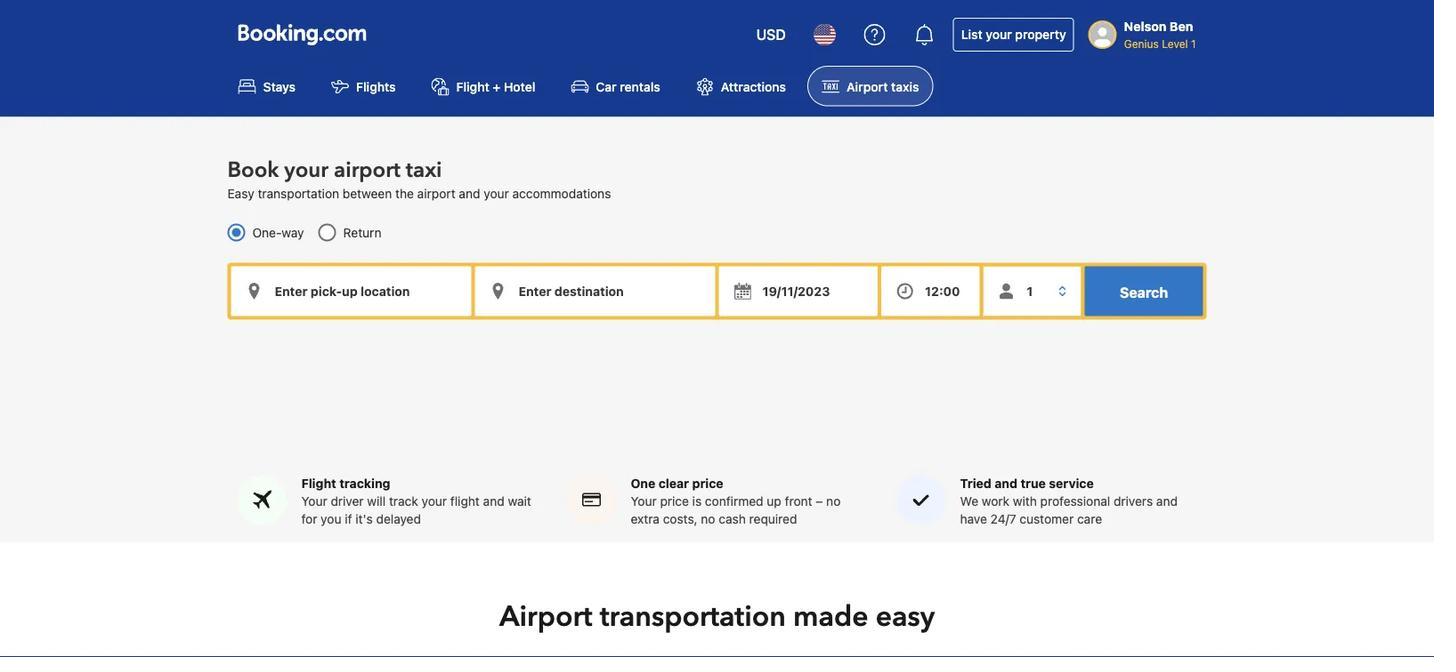Task type: describe. For each thing, give the bounding box(es) containing it.
property
[[1015, 27, 1066, 42]]

easy
[[227, 186, 254, 201]]

0 vertical spatial airport
[[334, 156, 400, 185]]

car
[[596, 79, 617, 94]]

search
[[1120, 284, 1168, 301]]

airport for airport taxis
[[847, 79, 888, 94]]

list your property
[[961, 27, 1066, 42]]

service
[[1049, 477, 1094, 491]]

hotel
[[504, 79, 535, 94]]

nelson
[[1124, 19, 1167, 34]]

stays link
[[224, 66, 310, 106]]

one
[[631, 477, 655, 491]]

24/7
[[990, 512, 1016, 527]]

your left accommodations
[[484, 186, 509, 201]]

and inside book your airport taxi easy transportation between the airport and your accommodations
[[459, 186, 480, 201]]

you
[[321, 512, 341, 527]]

delayed
[[376, 512, 421, 527]]

return
[[343, 225, 381, 240]]

extra
[[631, 512, 660, 527]]

1 horizontal spatial no
[[826, 494, 841, 509]]

taxi
[[406, 156, 442, 185]]

12:00
[[925, 284, 960, 298]]

nelson ben genius level 1
[[1124, 19, 1196, 50]]

list your property link
[[953, 18, 1074, 52]]

your right book
[[284, 156, 328, 185]]

costs,
[[663, 512, 698, 527]]

0 horizontal spatial price
[[660, 494, 689, 509]]

taxis
[[891, 79, 919, 94]]

care
[[1077, 512, 1102, 527]]

we
[[960, 494, 978, 509]]

attractions
[[721, 79, 786, 94]]

front
[[785, 494, 812, 509]]

one-
[[252, 225, 282, 240]]

your inside 'flight tracking your driver will track your flight and wait for you if it's delayed'
[[422, 494, 447, 509]]

the
[[395, 186, 414, 201]]

way
[[282, 225, 304, 240]]

tracking
[[339, 477, 390, 491]]

rentals
[[620, 79, 660, 94]]

your right list
[[986, 27, 1012, 42]]

Enter destination text field
[[475, 266, 715, 316]]

1 horizontal spatial transportation
[[600, 598, 786, 637]]

+
[[493, 79, 501, 94]]

flight + hotel link
[[417, 66, 550, 106]]

19/11/2023 button
[[719, 266, 878, 316]]

accommodations
[[512, 186, 611, 201]]

ben
[[1170, 19, 1193, 34]]

book your airport taxi easy transportation between the airport and your accommodations
[[227, 156, 611, 201]]

if
[[345, 512, 352, 527]]

easy
[[876, 598, 935, 637]]

Enter pick-up location text field
[[231, 266, 471, 316]]

usd
[[756, 26, 786, 43]]

airport taxis
[[847, 79, 919, 94]]

stays
[[263, 79, 296, 94]]

1
[[1191, 37, 1196, 50]]

list
[[961, 27, 982, 42]]

usd button
[[746, 13, 796, 56]]

and right drivers
[[1156, 494, 1178, 509]]



Task type: locate. For each thing, give the bounding box(es) containing it.
airport
[[334, 156, 400, 185], [417, 186, 455, 201]]

flight + hotel
[[456, 79, 535, 94]]

required
[[749, 512, 797, 527]]

your inside one clear price your price is confirmed up front – no extra costs, no cash required
[[631, 494, 657, 509]]

0 horizontal spatial your
[[301, 494, 327, 509]]

0 horizontal spatial no
[[701, 512, 715, 527]]

0 vertical spatial no
[[826, 494, 841, 509]]

clear
[[658, 477, 689, 491]]

and right "the"
[[459, 186, 480, 201]]

flight inside 'flight tracking your driver will track your flight and wait for you if it's delayed'
[[301, 477, 336, 491]]

attractions link
[[682, 66, 800, 106]]

flights
[[356, 79, 396, 94]]

and left wait
[[483, 494, 504, 509]]

airport up between
[[334, 156, 400, 185]]

your down one
[[631, 494, 657, 509]]

your right track
[[422, 494, 447, 509]]

1 vertical spatial airport
[[417, 186, 455, 201]]

1 vertical spatial no
[[701, 512, 715, 527]]

1 horizontal spatial your
[[631, 494, 657, 509]]

no down is
[[701, 512, 715, 527]]

drivers
[[1114, 494, 1153, 509]]

cash
[[719, 512, 746, 527]]

genius
[[1124, 37, 1159, 50]]

and inside 'flight tracking your driver will track your flight and wait for you if it's delayed'
[[483, 494, 504, 509]]

0 vertical spatial flight
[[456, 79, 489, 94]]

flight
[[456, 79, 489, 94], [301, 477, 336, 491]]

airport transportation made easy
[[499, 598, 935, 637]]

1 vertical spatial airport
[[499, 598, 593, 637]]

flight tracking your driver will track your flight and wait for you if it's delayed
[[301, 477, 531, 527]]

tried
[[960, 477, 991, 491]]

your
[[301, 494, 327, 509], [631, 494, 657, 509]]

for
[[301, 512, 317, 527]]

is
[[692, 494, 702, 509]]

1 horizontal spatial airport
[[417, 186, 455, 201]]

1 vertical spatial transportation
[[600, 598, 786, 637]]

one clear price your price is confirmed up front – no extra costs, no cash required
[[631, 477, 841, 527]]

your
[[986, 27, 1012, 42], [284, 156, 328, 185], [484, 186, 509, 201], [422, 494, 447, 509]]

and up work
[[995, 477, 1017, 491]]

0 vertical spatial price
[[692, 477, 723, 491]]

have
[[960, 512, 987, 527]]

true
[[1021, 477, 1046, 491]]

with
[[1013, 494, 1037, 509]]

1 horizontal spatial airport
[[847, 79, 888, 94]]

0 horizontal spatial airport
[[334, 156, 400, 185]]

your inside 'flight tracking your driver will track your flight and wait for you if it's delayed'
[[301, 494, 327, 509]]

will
[[367, 494, 386, 509]]

–
[[816, 494, 823, 509]]

0 horizontal spatial flight
[[301, 477, 336, 491]]

tried and true service we work with professional drivers and have 24/7 customer care
[[960, 477, 1178, 527]]

level
[[1162, 37, 1188, 50]]

one-way
[[252, 225, 304, 240]]

professional
[[1040, 494, 1110, 509]]

booking.com online hotel reservations image
[[238, 24, 366, 45]]

track
[[389, 494, 418, 509]]

0 vertical spatial transportation
[[258, 186, 339, 201]]

up
[[767, 494, 781, 509]]

customer
[[1020, 512, 1074, 527]]

airport for airport transportation made easy
[[499, 598, 593, 637]]

confirmed
[[705, 494, 763, 509]]

flight left the +
[[456, 79, 489, 94]]

airport
[[847, 79, 888, 94], [499, 598, 593, 637]]

flight up driver
[[301, 477, 336, 491]]

transportation inside book your airport taxi easy transportation between the airport and your accommodations
[[258, 186, 339, 201]]

0 horizontal spatial transportation
[[258, 186, 339, 201]]

flights link
[[317, 66, 410, 106]]

search button
[[1085, 266, 1203, 316]]

price up is
[[692, 477, 723, 491]]

1 vertical spatial price
[[660, 494, 689, 509]]

between
[[343, 186, 392, 201]]

wait
[[508, 494, 531, 509]]

1 horizontal spatial price
[[692, 477, 723, 491]]

your up "for" at the left bottom of page
[[301, 494, 327, 509]]

1 vertical spatial flight
[[301, 477, 336, 491]]

no
[[826, 494, 841, 509], [701, 512, 715, 527]]

made
[[793, 598, 869, 637]]

work
[[982, 494, 1009, 509]]

it's
[[355, 512, 373, 527]]

0 vertical spatial airport
[[847, 79, 888, 94]]

book
[[227, 156, 279, 185]]

airport taxis link
[[807, 66, 933, 106]]

airport down taxi
[[417, 186, 455, 201]]

flight
[[450, 494, 480, 509]]

flight for flight tracking your driver will track your flight and wait for you if it's delayed
[[301, 477, 336, 491]]

no right –
[[826, 494, 841, 509]]

2 your from the left
[[631, 494, 657, 509]]

transportation
[[258, 186, 339, 201], [600, 598, 786, 637]]

12:00 button
[[881, 266, 979, 316]]

price down clear
[[660, 494, 689, 509]]

flight for flight + hotel
[[456, 79, 489, 94]]

price
[[692, 477, 723, 491], [660, 494, 689, 509]]

driver
[[331, 494, 364, 509]]

car rentals
[[596, 79, 660, 94]]

car rentals link
[[557, 66, 675, 106]]

19/11/2023
[[762, 284, 830, 298]]

1 horizontal spatial flight
[[456, 79, 489, 94]]

and
[[459, 186, 480, 201], [995, 477, 1017, 491], [483, 494, 504, 509], [1156, 494, 1178, 509]]

1 your from the left
[[301, 494, 327, 509]]

0 horizontal spatial airport
[[499, 598, 593, 637]]



Task type: vqa. For each thing, say whether or not it's contained in the screenshot.
Tried and true service We work with professional drivers and have 24/7 customer care at the bottom right of page
yes



